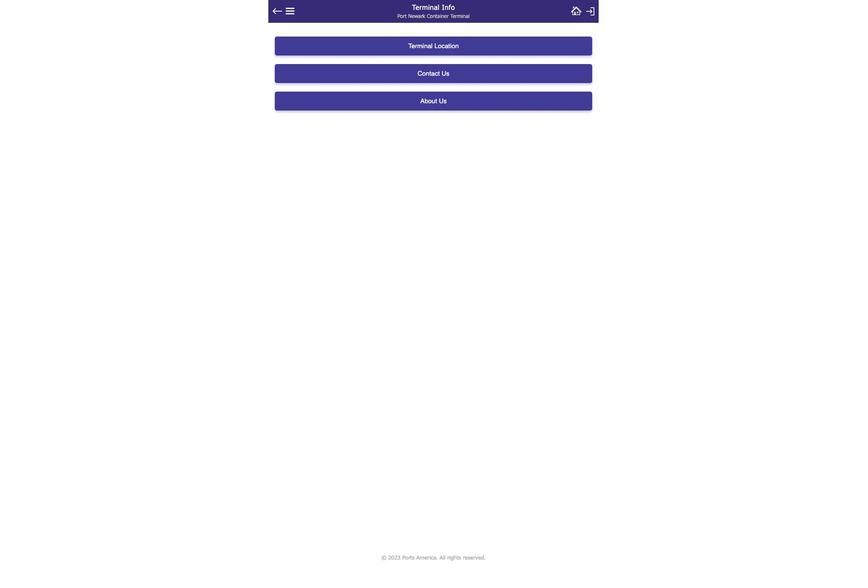 Task type: describe. For each thing, give the bounding box(es) containing it.
ports
[[402, 554, 415, 561]]

info
[[442, 3, 455, 11]]

© 2023 ports america. all rights reserved.
[[381, 554, 486, 561]]

terminal info heading
[[367, 0, 500, 13]]

newark
[[408, 13, 425, 19]]

container
[[427, 13, 449, 19]]

1 vertical spatial terminal
[[450, 13, 470, 19]]



Task type: locate. For each thing, give the bounding box(es) containing it.
port
[[397, 13, 407, 19]]

reserved.
[[463, 554, 486, 561]]

terminal up newark
[[412, 3, 440, 11]]

terminal info port newark container terminal
[[397, 3, 470, 19]]

america.
[[416, 554, 438, 561]]

0 vertical spatial terminal
[[412, 3, 440, 11]]

all
[[440, 554, 446, 561]]

rights
[[447, 554, 461, 561]]

©
[[381, 554, 387, 561]]

terminal down info
[[450, 13, 470, 19]]

1 horizontal spatial terminal
[[450, 13, 470, 19]]

© 2023 ports america. all rights reserved. footer
[[266, 552, 601, 563]]

None button
[[275, 37, 592, 55], [275, 64, 592, 83], [275, 92, 592, 111], [275, 37, 592, 55], [275, 64, 592, 83], [275, 92, 592, 111]]

0 horizontal spatial terminal
[[412, 3, 440, 11]]

terminal
[[412, 3, 440, 11], [450, 13, 470, 19]]

terminal info banner
[[268, 0, 599, 23]]

2023
[[388, 554, 400, 561]]



Task type: vqa. For each thing, say whether or not it's contained in the screenshot.
Port
yes



